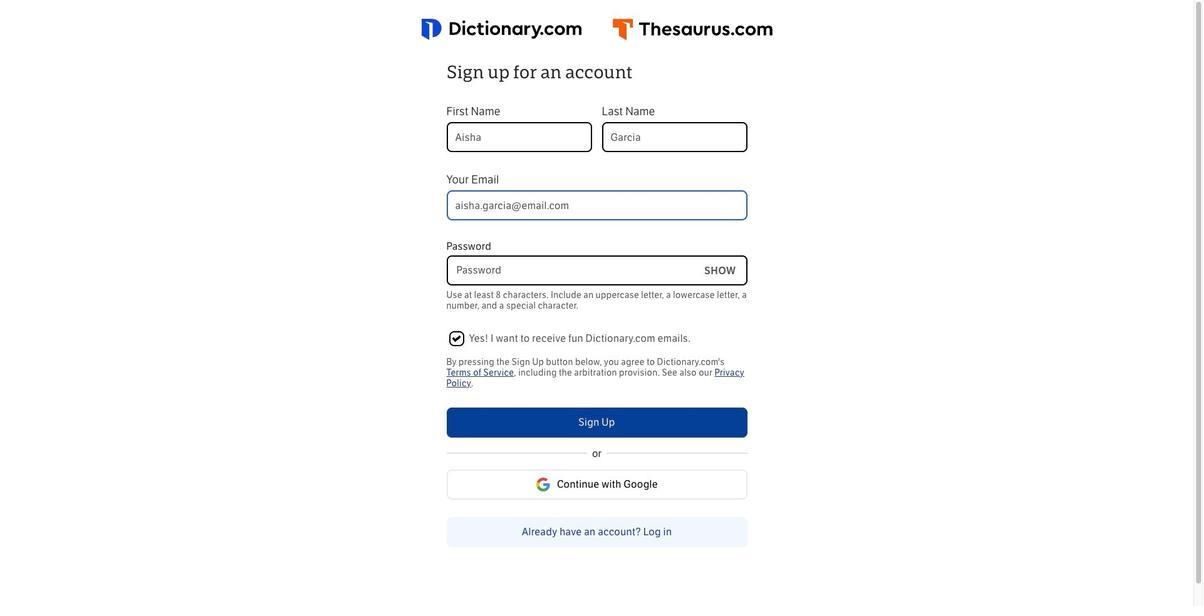 Task type: vqa. For each thing, say whether or not it's contained in the screenshot.
"Terms" on the bottom
no



Task type: describe. For each thing, give the bounding box(es) containing it.
Password password field
[[448, 257, 695, 285]]

First Name text field
[[447, 122, 592, 152]]

yourname@email.com email field
[[447, 191, 748, 221]]



Task type: locate. For each thing, give the bounding box(es) containing it.
Last Name text field
[[602, 122, 748, 152]]

None checkbox
[[449, 332, 464, 347]]



